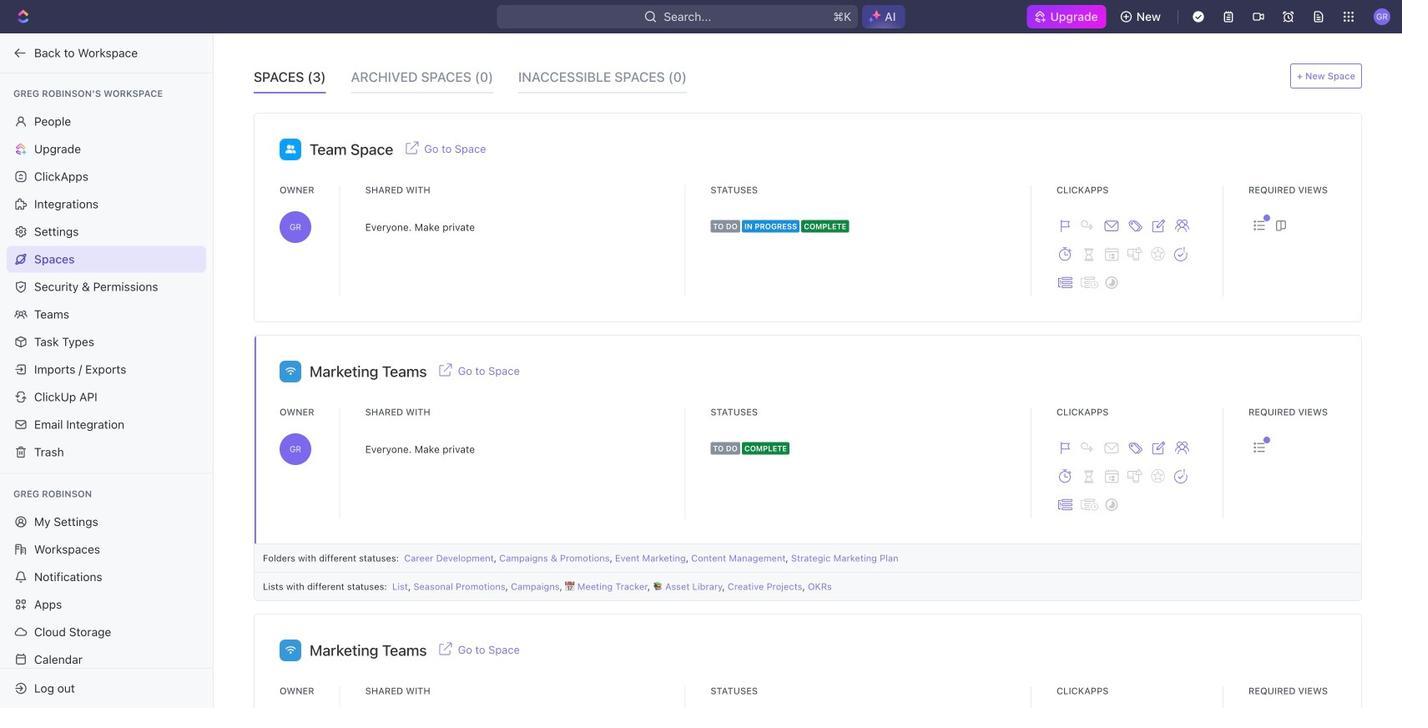 Task type: locate. For each thing, give the bounding box(es) containing it.
wifi image
[[285, 367, 296, 375], [285, 646, 296, 654]]

0 vertical spatial wifi image
[[285, 367, 296, 375]]

1 vertical spatial wifi image
[[285, 646, 296, 654]]

1 wifi image from the top
[[285, 367, 296, 375]]



Task type: describe. For each thing, give the bounding box(es) containing it.
user group image
[[285, 145, 296, 153]]

2 wifi image from the top
[[285, 646, 296, 654]]



Task type: vqa. For each thing, say whether or not it's contained in the screenshot.
"Howard's Workspace"
no



